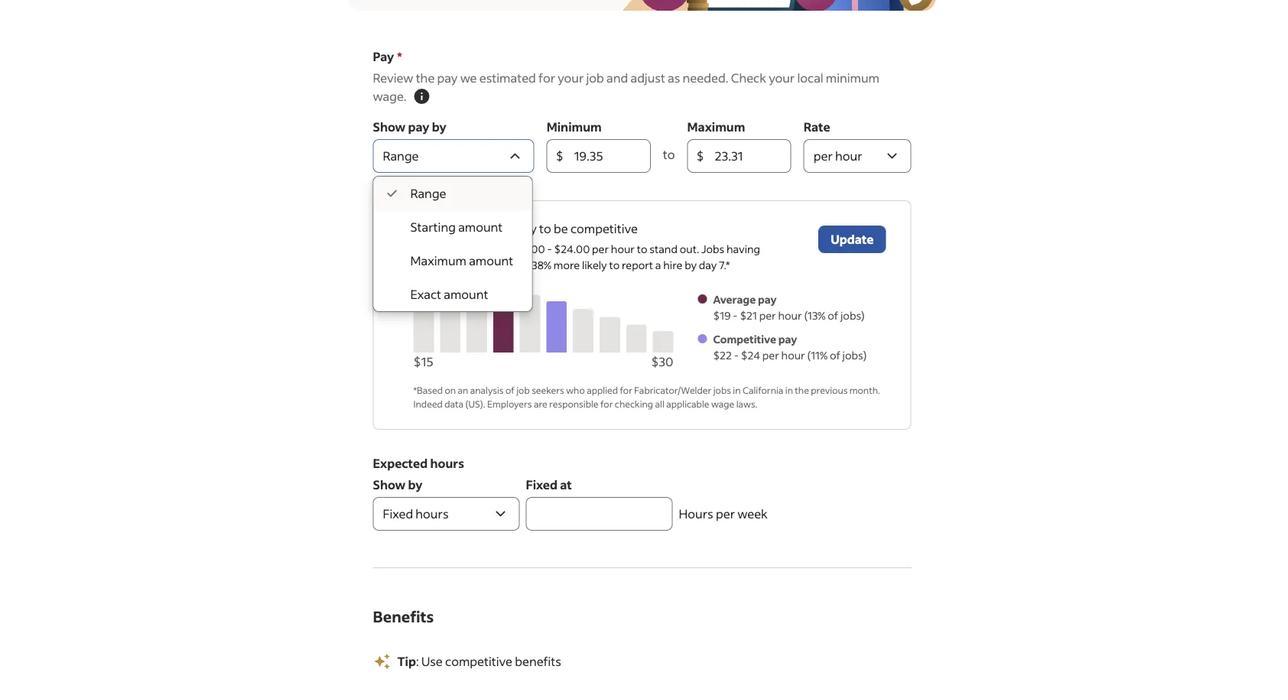 Task type: describe. For each thing, give the bounding box(es) containing it.
to left be
[[539, 221, 551, 236]]

likely
[[582, 258, 607, 272]]

seekers
[[532, 384, 564, 396]]

average pay $19 - $21 per hour (13% of jobs)
[[713, 293, 865, 322]]

tip: increase your pay to be competitive update your pay to $22.00 - $24.00 per hour to stand out. jobs having competitive salaries are 38% more likely to report a hire by day 7.*
[[413, 221, 760, 272]]

the inside review the pay we estimated for your job and adjust as needed. check your local minimum wage.
[[416, 70, 435, 86]]

$ for minimum
[[556, 148, 564, 164]]

a
[[655, 258, 661, 272]]

fixed for fixed at
[[526, 477, 558, 493]]

at
[[560, 477, 572, 493]]

0 vertical spatial competitive
[[571, 221, 638, 236]]

$24
[[741, 348, 760, 362]]

having
[[727, 242, 760, 256]]

per hour
[[814, 148, 863, 164]]

are inside tip: increase your pay to be competitive update your pay to $22.00 - $24.00 per hour to stand out. jobs having competitive salaries are 38% more likely to report a hire by day 7.*
[[514, 258, 530, 272]]

applied
[[587, 384, 618, 396]]

adjust
[[631, 70, 665, 86]]

and
[[607, 70, 628, 86]]

exact
[[410, 286, 441, 302]]

for inside review the pay we estimated for your job and adjust as needed. check your local minimum wage.
[[539, 70, 555, 86]]

pay up $22.00
[[516, 221, 537, 236]]

fabricator/welder
[[634, 384, 712, 396]]

per left week
[[716, 506, 735, 522]]

*
[[397, 49, 402, 64]]

local
[[797, 70, 824, 86]]

responsible
[[549, 398, 599, 410]]

fixed hours
[[383, 506, 449, 522]]

all
[[655, 398, 665, 410]]

analysis
[[470, 384, 504, 396]]

$19
[[713, 309, 731, 322]]

benefits
[[373, 607, 434, 627]]

wage
[[711, 398, 735, 410]]

update inside update button
[[831, 231, 874, 247]]

tip:
[[413, 221, 435, 236]]

38%
[[532, 258, 552, 272]]

Minimum field
[[574, 139, 642, 173]]

exact amount
[[410, 286, 488, 302]]

*based on an analysis of job seekers who applied for fabricator/welder jobs in california in the previous month. indeed data (us). employers are responsible for checking all applicable wage laws.
[[413, 384, 880, 410]]

per inside tip: increase your pay to be competitive update your pay to $22.00 - $24.00 per hour to stand out. jobs having competitive salaries are 38% more likely to report a hire by day 7.*
[[592, 242, 609, 256]]

an
[[458, 384, 468, 396]]

needed.
[[683, 70, 729, 86]]

your left and
[[558, 70, 584, 86]]

to up salaries
[[497, 242, 508, 256]]

maximum for maximum amount
[[410, 253, 467, 269]]

california
[[743, 384, 784, 396]]

7.*
[[719, 258, 730, 272]]

1 in from the left
[[733, 384, 741, 396]]

expected hours
[[373, 456, 464, 471]]

week
[[738, 506, 768, 522]]

data
[[445, 398, 464, 410]]

hour inside average pay $19 - $21 per hour (13% of jobs)
[[778, 309, 802, 322]]

pay
[[373, 49, 394, 64]]

day
[[699, 258, 717, 272]]

show for show by
[[373, 477, 406, 493]]

1 vertical spatial competitive
[[413, 258, 472, 272]]

pay down tooltip for how salary estimate is determined. icon
[[408, 119, 430, 135]]

month.
[[850, 384, 880, 396]]

to up report
[[637, 242, 648, 256]]

of inside *based on an analysis of job seekers who applied for fabricator/welder jobs in california in the previous month. indeed data (us). employers are responsible for checking all applicable wage laws.
[[506, 384, 515, 396]]

check
[[731, 70, 767, 86]]

fixed for fixed hours
[[383, 506, 413, 522]]

Fixed at field
[[526, 497, 673, 531]]

$24.00
[[554, 242, 590, 256]]

hour inside dropdown button
[[835, 148, 863, 164]]

range option
[[374, 177, 532, 210]]

2 vertical spatial by
[[408, 477, 423, 493]]

hours for expected hours
[[430, 456, 464, 471]]

show pay by list box
[[374, 177, 532, 311]]

laws.
[[736, 398, 758, 410]]

$30
[[651, 354, 673, 369]]

$21
[[740, 309, 757, 322]]

(13%
[[804, 309, 826, 322]]

report
[[622, 258, 653, 272]]

pay inside competitive pay $22 - $24 per hour (11% of jobs)
[[779, 332, 797, 346]]

applicable
[[666, 398, 710, 410]]

$15
[[413, 354, 433, 369]]

review
[[373, 70, 413, 86]]

per hour button
[[804, 139, 911, 173]]

hire
[[663, 258, 683, 272]]

out.
[[680, 242, 699, 256]]

fixed at
[[526, 477, 572, 493]]

jobs) for competitive pay $22 - $24 per hour (11% of jobs)
[[843, 348, 867, 362]]

stand
[[650, 242, 678, 256]]

hours per week
[[679, 506, 768, 522]]

2 vertical spatial competitive
[[445, 654, 513, 669]]

per inside dropdown button
[[814, 148, 833, 164]]

your down the increase
[[452, 242, 475, 256]]

expected
[[373, 456, 428, 471]]

employers
[[487, 398, 532, 410]]

on
[[445, 384, 456, 396]]

previous
[[811, 384, 848, 396]]

review the pay we estimated for your job and adjust as needed. check your local minimum wage.
[[373, 70, 880, 104]]

competitive pay $22 - $24 per hour (11% of jobs)
[[713, 332, 867, 362]]

range button
[[373, 139, 534, 173]]

starting amount
[[410, 219, 503, 235]]

estimated
[[479, 70, 536, 86]]

show pay by
[[373, 119, 446, 135]]

amount for starting amount
[[458, 219, 503, 235]]

competitive
[[713, 332, 776, 346]]

wage.
[[373, 88, 407, 104]]

we
[[460, 70, 477, 86]]

increase
[[438, 221, 485, 236]]

range inside option
[[410, 186, 446, 201]]

are inside *based on an analysis of job seekers who applied for fabricator/welder jobs in california in the previous month. indeed data (us). employers are responsible for checking all applicable wage laws.
[[534, 398, 548, 410]]



Task type: vqa. For each thing, say whether or not it's contained in the screenshot.
Analysis
yes



Task type: locate. For each thing, give the bounding box(es) containing it.
show by
[[373, 477, 423, 493]]

- left the $21
[[733, 309, 738, 322]]

0 vertical spatial are
[[514, 258, 530, 272]]

- for competitive pay $22 - $24 per hour (11% of jobs)
[[734, 348, 739, 362]]

1 vertical spatial the
[[795, 384, 809, 396]]

2 vertical spatial -
[[734, 348, 739, 362]]

- inside average pay $19 - $21 per hour (13% of jobs)
[[733, 309, 738, 322]]

pay right average
[[758, 293, 777, 306]]

who
[[566, 384, 585, 396]]

pay down average pay $19 - $21 per hour (13% of jobs)
[[779, 332, 797, 346]]

are down $22.00
[[514, 258, 530, 272]]

starting
[[410, 219, 456, 235]]

- for average pay $19 - $21 per hour (13% of jobs)
[[733, 309, 738, 322]]

1 vertical spatial fixed
[[383, 506, 413, 522]]

per down rate
[[814, 148, 833, 164]]

show down expected at the bottom of the page
[[373, 477, 406, 493]]

1 vertical spatial amount
[[469, 253, 514, 269]]

1 vertical spatial maximum
[[410, 253, 467, 269]]

1 vertical spatial are
[[534, 398, 548, 410]]

are
[[514, 258, 530, 272], [534, 398, 548, 410]]

hour inside tip: increase your pay to be competitive update your pay to $22.00 - $24.00 per hour to stand out. jobs having competitive salaries are 38% more likely to report a hire by day 7.*
[[611, 242, 635, 256]]

show down wage.
[[373, 119, 406, 135]]

1 horizontal spatial for
[[600, 398, 613, 410]]

jobs)
[[841, 309, 865, 322], [843, 348, 867, 362]]

1 horizontal spatial are
[[534, 398, 548, 410]]

per right the $21
[[759, 309, 776, 322]]

hours for fixed hours
[[416, 506, 449, 522]]

0 vertical spatial hours
[[430, 456, 464, 471]]

pay inside average pay $19 - $21 per hour (13% of jobs)
[[758, 293, 777, 306]]

1 vertical spatial by
[[685, 258, 697, 272]]

in right california
[[785, 384, 793, 396]]

0 horizontal spatial update
[[413, 242, 450, 256]]

benefits
[[515, 654, 561, 669]]

1 horizontal spatial the
[[795, 384, 809, 396]]

rate
[[804, 119, 831, 135]]

1 vertical spatial hours
[[416, 506, 449, 522]]

checking
[[615, 398, 653, 410]]

for up checking
[[620, 384, 633, 396]]

maximum down "starting" on the left of the page
[[410, 253, 467, 269]]

the up tooltip for how salary estimate is determined. icon
[[416, 70, 435, 86]]

of inside average pay $19 - $21 per hour (13% of jobs)
[[828, 309, 839, 322]]

per right $24 at the bottom right of the page
[[763, 348, 779, 362]]

$ for maximum
[[697, 148, 704, 164]]

update inside tip: increase your pay to be competitive update your pay to $22.00 - $24.00 per hour to stand out. jobs having competitive salaries are 38% more likely to report a hire by day 7.*
[[413, 242, 450, 256]]

per up likely
[[592, 242, 609, 256]]

1 horizontal spatial update
[[831, 231, 874, 247]]

the left 'previous'
[[795, 384, 809, 396]]

0 vertical spatial for
[[539, 70, 555, 86]]

0 horizontal spatial in
[[733, 384, 741, 396]]

0 vertical spatial fixed
[[526, 477, 558, 493]]

Maximum field
[[715, 139, 782, 173]]

$ down minimum
[[556, 148, 564, 164]]

to right minimum field
[[663, 146, 675, 162]]

hours down show by
[[416, 506, 449, 522]]

0 horizontal spatial job
[[517, 384, 530, 396]]

are down the seekers
[[534, 398, 548, 410]]

competitive up exact amount
[[413, 258, 472, 272]]

(us).
[[466, 398, 485, 410]]

0 horizontal spatial for
[[539, 70, 555, 86]]

job inside *based on an analysis of job seekers who applied for fabricator/welder jobs in california in the previous month. indeed data (us). employers are responsible for checking all applicable wage laws.
[[517, 384, 530, 396]]

job up employers
[[517, 384, 530, 396]]

1 horizontal spatial job
[[586, 70, 604, 86]]

by inside tip: increase your pay to be competitive update your pay to $22.00 - $24.00 per hour to stand out. jobs having competitive salaries are 38% more likely to report a hire by day 7.*
[[685, 258, 697, 272]]

minimum
[[547, 119, 602, 135]]

hours right expected at the bottom of the page
[[430, 456, 464, 471]]

fixed left at
[[526, 477, 558, 493]]

update button
[[819, 226, 886, 253]]

range inside dropdown button
[[383, 148, 419, 164]]

job
[[586, 70, 604, 86], [517, 384, 530, 396]]

show for show pay by
[[373, 119, 406, 135]]

amount for maximum amount
[[469, 253, 514, 269]]

range
[[383, 148, 419, 164], [410, 186, 446, 201]]

for down applied
[[600, 398, 613, 410]]

amount down the increase
[[469, 253, 514, 269]]

0 vertical spatial jobs)
[[841, 309, 865, 322]]

:
[[416, 654, 419, 669]]

competitive up likely
[[571, 221, 638, 236]]

of for (11%
[[830, 348, 841, 362]]

per
[[814, 148, 833, 164], [592, 242, 609, 256], [759, 309, 776, 322], [763, 348, 779, 362], [716, 506, 735, 522]]

job left and
[[586, 70, 604, 86]]

hour inside competitive pay $22 - $24 per hour (11% of jobs)
[[782, 348, 805, 362]]

maximum up maximum field
[[687, 119, 745, 135]]

- inside competitive pay $22 - $24 per hour (11% of jobs)
[[734, 348, 739, 362]]

fixed down show by
[[383, 506, 413, 522]]

jobs) for average pay $19 - $21 per hour (13% of jobs)
[[841, 309, 865, 322]]

amount down maximum amount
[[444, 286, 488, 302]]

jobs) inside average pay $19 - $21 per hour (13% of jobs)
[[841, 309, 865, 322]]

(11%
[[807, 348, 828, 362]]

pay up salaries
[[477, 242, 495, 256]]

of inside competitive pay $22 - $24 per hour (11% of jobs)
[[830, 348, 841, 362]]

1 show from the top
[[373, 119, 406, 135]]

range down "show pay by" at the top left of the page
[[383, 148, 419, 164]]

average
[[713, 293, 756, 306]]

0 horizontal spatial maximum
[[410, 253, 467, 269]]

0 horizontal spatial are
[[514, 258, 530, 272]]

by down 'expected hours' in the bottom left of the page
[[408, 477, 423, 493]]

2 vertical spatial of
[[506, 384, 515, 396]]

0 vertical spatial by
[[432, 119, 446, 135]]

per inside competitive pay $22 - $24 per hour (11% of jobs)
[[763, 348, 779, 362]]

1 vertical spatial for
[[620, 384, 633, 396]]

0 horizontal spatial fixed
[[383, 506, 413, 522]]

range up "starting" on the left of the page
[[410, 186, 446, 201]]

1 vertical spatial range
[[410, 186, 446, 201]]

salaries
[[474, 258, 512, 272]]

your up $22.00
[[488, 221, 514, 236]]

- inside tip: increase your pay to be competitive update your pay to $22.00 - $24.00 per hour to stand out. jobs having competitive salaries are 38% more likely to report a hire by day 7.*
[[547, 242, 552, 256]]

fixed inside dropdown button
[[383, 506, 413, 522]]

in
[[733, 384, 741, 396], [785, 384, 793, 396]]

competitive
[[571, 221, 638, 236], [413, 258, 472, 272], [445, 654, 513, 669]]

use
[[421, 654, 443, 669]]

maximum amount
[[410, 253, 514, 269]]

1 horizontal spatial fixed
[[526, 477, 558, 493]]

2 in from the left
[[785, 384, 793, 396]]

pay left "we"
[[437, 70, 458, 86]]

jobs
[[714, 384, 731, 396]]

jobs) up month.
[[843, 348, 867, 362]]

the inside *based on an analysis of job seekers who applied for fabricator/welder jobs in california in the previous month. indeed data (us). employers are responsible for checking all applicable wage laws.
[[795, 384, 809, 396]]

for right 'estimated' in the left of the page
[[539, 70, 555, 86]]

jobs) right (13%
[[841, 309, 865, 322]]

per inside average pay $19 - $21 per hour (13% of jobs)
[[759, 309, 776, 322]]

jobs) inside competitive pay $22 - $24 per hour (11% of jobs)
[[843, 348, 867, 362]]

1 vertical spatial show
[[373, 477, 406, 493]]

minimum
[[826, 70, 880, 86]]

hour
[[835, 148, 863, 164], [611, 242, 635, 256], [778, 309, 802, 322], [782, 348, 805, 362]]

0 vertical spatial job
[[586, 70, 604, 86]]

*based
[[413, 384, 443, 396]]

2 horizontal spatial by
[[685, 258, 697, 272]]

by down out.
[[685, 258, 697, 272]]

0 vertical spatial -
[[547, 242, 552, 256]]

indeed
[[413, 398, 443, 410]]

0 horizontal spatial $
[[556, 148, 564, 164]]

be
[[554, 221, 568, 236]]

of
[[828, 309, 839, 322], [830, 348, 841, 362], [506, 384, 515, 396]]

more
[[554, 258, 580, 272]]

amount up maximum amount
[[458, 219, 503, 235]]

of right (11%
[[830, 348, 841, 362]]

the
[[416, 70, 435, 86], [795, 384, 809, 396]]

tooltip for how salary estimate is determined. image
[[413, 87, 431, 106]]

of for (13%
[[828, 309, 839, 322]]

to right likely
[[609, 258, 620, 272]]

maximum
[[687, 119, 745, 135], [410, 253, 467, 269]]

update
[[831, 231, 874, 247], [413, 242, 450, 256]]

in right jobs
[[733, 384, 741, 396]]

hours inside fixed hours dropdown button
[[416, 506, 449, 522]]

0 vertical spatial show
[[373, 119, 406, 135]]

show
[[373, 119, 406, 135], [373, 477, 406, 493]]

$22
[[713, 348, 732, 362]]

0 vertical spatial maximum
[[687, 119, 745, 135]]

1 vertical spatial of
[[830, 348, 841, 362]]

1 horizontal spatial by
[[432, 119, 446, 135]]

0 vertical spatial of
[[828, 309, 839, 322]]

competitive right use
[[445, 654, 513, 669]]

pay *
[[373, 49, 402, 64]]

- up 38%
[[547, 242, 552, 256]]

hours
[[430, 456, 464, 471], [416, 506, 449, 522]]

-
[[547, 242, 552, 256], [733, 309, 738, 322], [734, 348, 739, 362]]

2 vertical spatial for
[[600, 398, 613, 410]]

maximum for maximum
[[687, 119, 745, 135]]

2 $ from the left
[[697, 148, 704, 164]]

job inside review the pay we estimated for your job and adjust as needed. check your local minimum wage.
[[586, 70, 604, 86]]

amount for exact amount
[[444, 286, 488, 302]]

2 vertical spatial amount
[[444, 286, 488, 302]]

$ left maximum field
[[697, 148, 704, 164]]

0 horizontal spatial by
[[408, 477, 423, 493]]

your
[[558, 70, 584, 86], [769, 70, 795, 86], [488, 221, 514, 236], [452, 242, 475, 256]]

0 vertical spatial range
[[383, 148, 419, 164]]

- right $22
[[734, 348, 739, 362]]

hours
[[679, 506, 714, 522]]

1 vertical spatial job
[[517, 384, 530, 396]]

pay
[[437, 70, 458, 86], [408, 119, 430, 135], [516, 221, 537, 236], [477, 242, 495, 256], [758, 293, 777, 306], [779, 332, 797, 346]]

amount
[[458, 219, 503, 235], [469, 253, 514, 269], [444, 286, 488, 302]]

1 horizontal spatial $
[[697, 148, 704, 164]]

by up range dropdown button
[[432, 119, 446, 135]]

1 vertical spatial -
[[733, 309, 738, 322]]

2 horizontal spatial for
[[620, 384, 633, 396]]

by
[[432, 119, 446, 135], [685, 258, 697, 272], [408, 477, 423, 493]]

0 horizontal spatial the
[[416, 70, 435, 86]]

2 show from the top
[[373, 477, 406, 493]]

your left local
[[769, 70, 795, 86]]

1 horizontal spatial maximum
[[687, 119, 745, 135]]

$22.00
[[510, 242, 545, 256]]

tip : use competitive benefits
[[397, 654, 561, 669]]

0 vertical spatial the
[[416, 70, 435, 86]]

tip
[[397, 654, 416, 669]]

jobs
[[701, 242, 725, 256]]

of up employers
[[506, 384, 515, 396]]

pay inside review the pay we estimated for your job and adjust as needed. check your local minimum wage.
[[437, 70, 458, 86]]

as
[[668, 70, 680, 86]]

fixed hours button
[[373, 497, 520, 531]]

1 horizontal spatial in
[[785, 384, 793, 396]]

0 vertical spatial amount
[[458, 219, 503, 235]]

1 $ from the left
[[556, 148, 564, 164]]

of right (13%
[[828, 309, 839, 322]]

maximum inside 'show pay by' list box
[[410, 253, 467, 269]]

1 vertical spatial jobs)
[[843, 348, 867, 362]]



